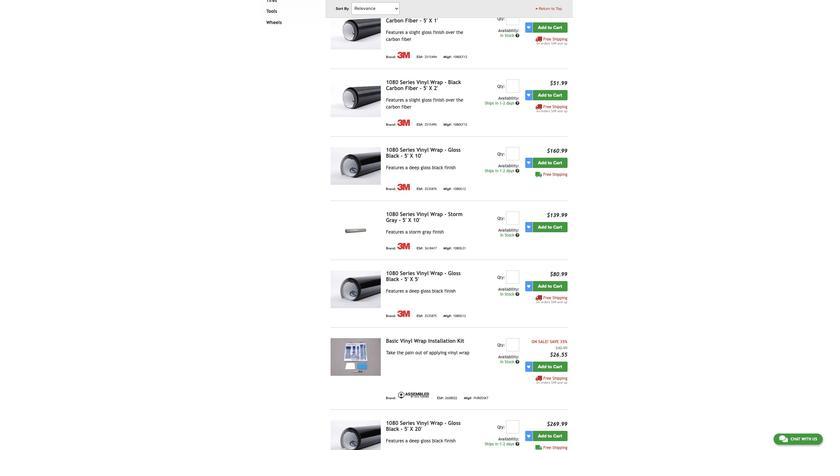 Task type: describe. For each thing, give the bounding box(es) containing it.
cart for $139.99
[[553, 225, 562, 230]]

add to wish list image for $27.99
[[527, 26, 531, 29]]

return to top
[[538, 6, 562, 11]]

es#2515494 - 1080cf12 - 1080 series vinyl wrap - black carbon fiber - 5 x 1 - features a slight gloss finish over the carbon fiber - 3m - audi bmw volkswagen mercedes benz mini porsche image
[[331, 12, 381, 50]]

caret up image
[[536, 7, 538, 11]]

to left top
[[551, 6, 555, 11]]

in stock for $139.99
[[500, 233, 516, 238]]

brand: for 1080 series vinyl wrap - black carbon fiber - 5′ x 1′
[[386, 55, 396, 59]]

sale!
[[538, 340, 549, 345]]

wrap for 1080 series vinyl wrap - black carbon fiber - 5′ x 1′
[[430, 11, 443, 18]]

in for storm
[[500, 233, 504, 238]]

1080 series vinyl wrap - black carbon fiber - 5′ x 2′
[[386, 79, 461, 91]]

brand: for 1080 series vinyl wrap - black carbon fiber - 5′ x 2′
[[386, 123, 396, 127]]

4 up from the top
[[564, 382, 568, 385]]

x inside the 1080 series vinyl wrap - black carbon fiber - 5′ x 2′
[[429, 85, 432, 91]]

wheels link
[[265, 17, 313, 28]]

5 shipping from the top
[[553, 377, 568, 382]]

5′ inside 1080 series vinyl wrap - storm gray - 5′ x 10′
[[402, 217, 407, 224]]

up for $27.99
[[564, 42, 568, 45]]

applying
[[429, 351, 447, 356]]

qty: for 1080 series vinyl wrap - black carbon fiber - 5′ x 2′
[[497, 84, 505, 89]]

3 1- from the top
[[500, 443, 503, 447]]

shipping for $51.99
[[553, 105, 568, 109]]

basic
[[386, 339, 399, 345]]

3 2 from the top
[[503, 443, 505, 447]]

es#: for 1080 series vinyl wrap - gloss black - 5′ x 5′
[[417, 315, 423, 318]]

$27.99
[[550, 12, 568, 19]]

vinyl up pain
[[400, 339, 412, 345]]

2608022
[[445, 397, 457, 401]]

$269.99
[[547, 422, 568, 428]]

availability: for $80.99
[[498, 288, 520, 292]]

the for 1080 series vinyl wrap - black carbon fiber - 5′ x 2′
[[456, 97, 463, 103]]

question circle image for $51.99
[[516, 101, 520, 105]]

features a deep gloss black finish for 10′
[[386, 165, 456, 171]]

cart for $27.99
[[553, 25, 562, 30]]

chat
[[791, 438, 801, 442]]

kit
[[457, 339, 464, 345]]

in for 1080 series vinyl wrap - gloss black - 5′ x 10′
[[495, 169, 498, 173]]

3 in from the top
[[495, 443, 498, 447]]

chat with us link
[[774, 434, 823, 446]]

gloss for 1080 series vinyl wrap - black carbon fiber - 5′ x 1′
[[422, 30, 432, 35]]

take the pain out of applying vinyl wrap
[[386, 351, 469, 356]]

es#: 2535875
[[417, 315, 437, 318]]

sort
[[336, 6, 343, 11]]

features for 1080 series vinyl wrap - storm gray - 5′ x 10′
[[386, 230, 404, 235]]

add to cart button for $80.99
[[533, 282, 568, 292]]

5′ inside the 1080 series vinyl wrap - black carbon fiber - 5′ x 2′
[[423, 85, 428, 91]]

qty: for 1080 series vinyl wrap - black carbon fiber - 5′ x 1′
[[497, 16, 505, 21]]

basic vinyl wrap installation kit
[[386, 339, 464, 345]]

5 free from the top
[[543, 377, 551, 382]]

es#: 2515495
[[417, 123, 437, 127]]

x for 1080 series vinyl wrap - gloss black - 5′ x 10′
[[410, 153, 413, 159]]

sort by
[[336, 6, 349, 11]]

to for $51.99
[[548, 92, 552, 98]]

black for 5′
[[432, 289, 443, 294]]

finish down 1′
[[433, 30, 444, 35]]

$40.99
[[556, 347, 568, 351]]

3 shipping from the top
[[553, 172, 568, 177]]

wheels
[[266, 20, 282, 25]]

comments image
[[779, 436, 788, 444]]

in stock for $27.99
[[500, 33, 516, 38]]

phr05skt
[[474, 397, 489, 401]]

7 qty: from the top
[[497, 426, 505, 431]]

6 add to cart from the top
[[538, 365, 562, 370]]

on
[[532, 340, 537, 345]]

1080 for 1080 series vinyl wrap - gloss black - 5′ x 10′
[[386, 147, 398, 153]]

on for $80.99
[[536, 301, 540, 305]]

return
[[539, 6, 550, 11]]

$26.55
[[550, 353, 568, 359]]

mfg#: for 1080 series vinyl wrap - black carbon fiber - 5′ x 1′
[[444, 55, 452, 59]]

finish down 1080 series vinyl wrap - gloss black - 5′ x 20′
[[445, 439, 456, 444]]

take
[[386, 351, 395, 356]]

1′
[[434, 17, 438, 24]]

fiber for 1080 series vinyl wrap - black carbon fiber - 5′ x 1′
[[402, 37, 412, 42]]

mfg#: 1080cf12 for 1080 series vinyl wrap - black carbon fiber - 5′ x 1′
[[444, 55, 467, 59]]

tools
[[266, 9, 277, 14]]

3 days from the top
[[507, 443, 514, 447]]

1080 for 1080 series vinyl wrap - black carbon fiber - 5′ x 1′
[[386, 11, 398, 18]]

x inside 1080 series vinyl wrap - black carbon fiber - 5′ x 1′
[[429, 17, 432, 24]]

mfg#: for 1080 series vinyl wrap - gloss black - 5′ x 10′
[[444, 188, 452, 191]]

black for 1080 series vinyl wrap - gloss black - 5′ x 10′
[[386, 153, 399, 159]]

gloss for 1080 series vinyl wrap - gloss black - 5′ x 10′
[[421, 165, 431, 171]]

pain
[[405, 351, 414, 356]]

3m - corporate logo image for 1080 series vinyl wrap - black carbon fiber - 5′ x 2′
[[398, 120, 410, 126]]

features a deep gloss black finish for 20′
[[386, 439, 456, 444]]

storm
[[409, 230, 421, 235]]

1080g31
[[453, 247, 466, 251]]

stock for $80.99
[[505, 293, 514, 297]]

mfg#: for basic vinyl wrap installation kit
[[464, 397, 473, 401]]

3 ships from the top
[[485, 443, 494, 447]]

4 and from the top
[[558, 382, 563, 385]]

1080 series vinyl wrap - gloss black - 5′ x 5′ link
[[386, 271, 461, 283]]

3m - corporate logo image for 1080 series vinyl wrap - black carbon fiber - 5′ x 1′
[[398, 52, 410, 58]]

gloss for 1080 series vinyl wrap - gloss black - 5′ x 10′
[[448, 147, 461, 153]]

2′
[[434, 85, 438, 91]]

2535876
[[425, 188, 437, 191]]

mfg#: 1080g31
[[444, 247, 466, 251]]

orders for $51.99
[[541, 109, 550, 113]]

4 in from the top
[[500, 360, 504, 365]]

black inside the 1080 series vinyl wrap - black carbon fiber - 5′ x 2′
[[448, 79, 461, 86]]

1080 series vinyl wrap - gloss black - 5′ x 10′
[[386, 147, 461, 159]]

5′ inside 1080 series vinyl wrap - black carbon fiber - 5′ x 1′
[[423, 17, 428, 24]]

1080 for 1080 series vinyl wrap - gloss black - 5′ x 20′
[[386, 421, 398, 427]]

with
[[802, 438, 811, 442]]

orders for $27.99
[[541, 42, 550, 45]]

cart for $269.99
[[553, 434, 562, 440]]

deep for 5′
[[409, 289, 419, 294]]

4 free shipping on orders $49 and up from the top
[[536, 377, 568, 385]]

5 add to wish list image from the top
[[527, 366, 531, 369]]

es#: 2535876
[[417, 188, 437, 191]]

3 question circle image from the top
[[516, 443, 520, 447]]

finish down 1080 series vinyl wrap - gloss black - 5′ x 10′
[[445, 165, 456, 171]]

carbon for 1080 series vinyl wrap - black carbon fiber - 5′ x 2′
[[386, 85, 404, 91]]

1- for 1080 series vinyl wrap - gloss black - 5′ x 10′
[[500, 169, 503, 173]]

add to cart for $269.99
[[538, 434, 562, 440]]

in stock for $80.99
[[500, 293, 516, 297]]

1080 series vinyl wrap - gloss black - 5′ x 20′ link
[[386, 421, 461, 433]]

days for $51.99
[[507, 101, 514, 106]]

1080cf12 for 1080 series vinyl wrap - black carbon fiber - 5′ x 1′
[[453, 55, 467, 59]]

features a storm gray finish
[[386, 230, 444, 235]]

features for 1080 series vinyl wrap - gloss black - 5′ x 10′
[[386, 165, 404, 171]]

series for 1080 series vinyl wrap - black carbon fiber - 5′ x 2′
[[400, 79, 415, 86]]

qty: for 1080 series vinyl wrap - storm gray - 5′ x 10′
[[497, 216, 505, 221]]

6 cart from the top
[[553, 365, 562, 370]]

es#: 2608022
[[437, 397, 457, 401]]

4 orders from the top
[[541, 382, 550, 385]]

es#2535875 - 1080g12 - 1080 series vinyl wrap - gloss black - 5 x 5 - features a deep gloss black finish - 3m - audi bmw volkswagen mercedes benz mini porsche image
[[331, 271, 381, 309]]

es#: for 1080 series vinyl wrap - storm gray - 5′ x 10′
[[417, 247, 423, 251]]

5′ inside 1080 series vinyl wrap - gloss black - 5′ x 10′
[[404, 153, 408, 159]]

slight for 1′
[[409, 30, 420, 35]]

mfg#: for 1080 series vinyl wrap - storm gray - 5′ x 10′
[[444, 247, 452, 251]]

1080 series vinyl wrap - gloss black - 5′ x 5′
[[386, 271, 461, 283]]

35%
[[560, 340, 568, 345]]

carbon for 1080 series vinyl wrap - black carbon fiber - 5′ x 1′
[[386, 17, 404, 24]]

basic vinyl wrap installation kit link
[[386, 339, 464, 345]]

finish right 'gray'
[[433, 230, 444, 235]]

by
[[344, 6, 349, 11]]

2535875
[[425, 315, 437, 318]]

gloss for 1080 series vinyl wrap - gloss black - 5′ x 5′
[[421, 289, 431, 294]]

3 free from the top
[[543, 172, 551, 177]]

installation
[[428, 339, 456, 345]]

carbon for 1080 series vinyl wrap - black carbon fiber - 5′ x 1′
[[386, 37, 400, 42]]

vinyl for 1080 series vinyl wrap - gloss black - 5′ x 20′
[[417, 421, 429, 427]]

vinyl for 1080 series vinyl wrap - black carbon fiber - 5′ x 1′
[[417, 11, 429, 18]]

2 vertical spatial the
[[397, 351, 404, 356]]

add to cart for $51.99
[[538, 92, 562, 98]]

es#: for 1080 series vinyl wrap - black carbon fiber - 5′ x 2′
[[417, 123, 423, 127]]

features for 1080 series vinyl wrap - black carbon fiber - 5′ x 2′
[[386, 97, 404, 103]]

add to wish list image for $160.99
[[527, 161, 531, 165]]

2515494
[[425, 55, 437, 59]]

es#2608022 - phr05skt - basic vinyl wrap installation kit - take the pain out of applying vinyl wrap - assembled by ecs - audi bmw volkswagen mercedes benz mini porsche image
[[331, 339, 381, 377]]

20′
[[415, 427, 422, 433]]

1080 for 1080 series vinyl wrap - gloss black - 5′ x 5′
[[386, 271, 398, 277]]

add for $51.99
[[538, 92, 547, 98]]

es#3618417 - 1080g31 - 1080 series vinyl wrap - storm gray - 5 x 10 - features a storm gray finish - 3m - audi bmw volkswagen mercedes benz mini porsche image
[[331, 212, 381, 250]]

and for $27.99
[[558, 42, 563, 45]]

1080 series vinyl wrap - gloss black - 5′ x 20′
[[386, 421, 461, 433]]

es#: 2515494
[[417, 55, 437, 59]]

1080g12 for 1080 series vinyl wrap - gloss black - 5′ x 10′
[[453, 188, 466, 191]]

gloss for 1080 series vinyl wrap - gloss black - 5′ x 5′
[[448, 271, 461, 277]]

add to cart for $27.99
[[538, 25, 562, 30]]

wrap
[[459, 351, 469, 356]]

qty: for 1080 series vinyl wrap - gloss black - 5′ x 10′
[[497, 152, 505, 157]]

question circle image for $27.99
[[516, 34, 520, 38]]

of
[[424, 351, 428, 356]]

up for $51.99
[[564, 109, 568, 113]]

mfg#: 1080g12 for 1080 series vinyl wrap - gloss black - 5′ x 5′
[[444, 315, 466, 318]]

4 on from the top
[[536, 382, 540, 385]]



Task type: locate. For each thing, give the bounding box(es) containing it.
qty: for 1080 series vinyl wrap - gloss black - 5′ x 5′
[[497, 276, 505, 280]]

free shipping on orders $49 and up for $80.99
[[536, 296, 568, 305]]

gloss inside 1080 series vinyl wrap - gloss black - 5′ x 10′
[[448, 147, 461, 153]]

mfg#: right 2515495
[[444, 123, 452, 127]]

es#: left 2608022
[[437, 397, 444, 401]]

series for 1080 series vinyl wrap - black carbon fiber - 5′ x 1′
[[400, 11, 415, 18]]

slight
[[409, 30, 420, 35], [409, 97, 420, 103]]

2 vertical spatial features a deep gloss black finish
[[386, 439, 456, 444]]

1 free shipping on orders $49 and up from the top
[[536, 37, 568, 45]]

storm
[[448, 212, 463, 218]]

add to cart for $139.99
[[538, 225, 562, 230]]

4 add to cart button from the top
[[533, 222, 568, 233]]

es#: left 2515494
[[417, 55, 423, 59]]

4 a from the top
[[405, 230, 408, 235]]

$51.99
[[550, 80, 568, 87]]

add to cart button down the $26.55
[[533, 362, 568, 373]]

cart down $80.99
[[553, 284, 562, 290]]

black inside 1080 series vinyl wrap - black carbon fiber - 5′ x 1′
[[448, 11, 461, 18]]

0 vertical spatial 1-
[[500, 101, 503, 106]]

1 days from the top
[[507, 101, 514, 106]]

2 vertical spatial black
[[432, 439, 443, 444]]

2 fiber from the top
[[402, 104, 412, 110]]

1080g12
[[453, 188, 466, 191], [453, 315, 466, 318]]

and for $51.99
[[558, 109, 563, 113]]

vinyl inside 1080 series vinyl wrap - storm gray - 5′ x 10′
[[417, 212, 429, 218]]

over down 1080 series vinyl wrap - black carbon fiber - 5′ x 1′ 'link'
[[446, 30, 455, 35]]

free shipping on orders $49 and up down the $26.55
[[536, 377, 568, 385]]

to down $139.99
[[548, 225, 552, 230]]

a down 1080 series vinyl wrap - gloss black - 5′ x 10′ link
[[405, 165, 408, 171]]

cart down $139.99
[[553, 225, 562, 230]]

carbon inside the 1080 series vinyl wrap - black carbon fiber - 5′ x 2′
[[386, 85, 404, 91]]

1 mfg#: 1080cf12 from the top
[[444, 55, 467, 59]]

add to cart button down "$269.99"
[[533, 432, 568, 442]]

2 and from the top
[[558, 109, 563, 113]]

brand: for basic vinyl wrap installation kit
[[386, 397, 396, 401]]

2 vertical spatial 2
[[503, 443, 505, 447]]

availability: for $160.99
[[498, 164, 520, 169]]

free shipping on orders $49 and up for $51.99
[[536, 105, 568, 113]]

deep
[[409, 165, 419, 171], [409, 289, 419, 294], [409, 439, 419, 444]]

add for $269.99
[[538, 434, 547, 440]]

ships in 1-2 days for 1080 series vinyl wrap - black carbon fiber - 5′ x 2′
[[485, 101, 516, 106]]

1080 inside 1080 series vinyl wrap - black carbon fiber - 5′ x 1′
[[386, 11, 398, 18]]

2 on from the top
[[536, 109, 540, 113]]

x
[[429, 17, 432, 24], [429, 85, 432, 91], [410, 153, 413, 159], [408, 217, 411, 224], [410, 277, 413, 283], [410, 427, 413, 433]]

shipping down the $26.55
[[553, 377, 568, 382]]

gloss inside 1080 series vinyl wrap - gloss black - 5′ x 5′
[[448, 271, 461, 277]]

7 cart from the top
[[553, 434, 562, 440]]

days for $160.99
[[507, 169, 514, 173]]

4 in stock from the top
[[500, 360, 516, 365]]

0 vertical spatial 1080cf12
[[453, 55, 467, 59]]

features a deep gloss black finish down 20′
[[386, 439, 456, 444]]

2 days from the top
[[507, 169, 514, 173]]

es#: 3618417
[[417, 247, 437, 251]]

3 availability: from the top
[[498, 164, 520, 169]]

2 vertical spatial question circle image
[[516, 443, 520, 447]]

add to cart button down $27.99
[[533, 22, 568, 33]]

1 1080cf12 from the top
[[453, 55, 467, 59]]

3 features a deep gloss black finish from the top
[[386, 439, 456, 444]]

3m - corporate logo image down features a storm gray finish
[[398, 243, 410, 250]]

mfg#: 1080cf12 right 2515494
[[444, 55, 467, 59]]

4 3m - corporate logo image from the top
[[398, 243, 410, 250]]

3 question circle image from the top
[[516, 234, 520, 238]]

vinyl for 1080 series vinyl wrap - gloss black - 5′ x 10′
[[417, 147, 429, 153]]

2515495
[[425, 123, 437, 127]]

carbon inside 1080 series vinyl wrap - black carbon fiber - 5′ x 1′
[[386, 17, 404, 24]]

fiber inside the 1080 series vinyl wrap - black carbon fiber - 5′ x 2′
[[405, 85, 418, 91]]

to down the $26.55
[[548, 365, 552, 370]]

ships for 1080 series vinyl wrap - black carbon fiber - 5′ x 2′
[[485, 101, 494, 106]]

vinyl inside the 1080 series vinyl wrap - black carbon fiber - 5′ x 2′
[[417, 79, 429, 86]]

features a slight gloss finish over the carbon fiber for 1′
[[386, 30, 463, 42]]

mfg#: 1080g12
[[444, 188, 466, 191], [444, 315, 466, 318]]

0 vertical spatial 10′
[[415, 153, 422, 159]]

$49
[[551, 42, 557, 45], [551, 109, 557, 113], [551, 301, 557, 305], [551, 382, 557, 385]]

free shipping on orders $49 and up down $51.99
[[536, 105, 568, 113]]

up
[[564, 42, 568, 45], [564, 109, 568, 113], [564, 301, 568, 305], [564, 382, 568, 385]]

1 vertical spatial 10′
[[413, 217, 420, 224]]

series for 1080 series vinyl wrap - storm gray - 5′ x 10′
[[400, 212, 415, 218]]

shipping for $27.99
[[553, 37, 568, 42]]

4 shipping from the top
[[553, 296, 568, 301]]

add to cart button for $51.99
[[533, 90, 568, 100]]

series inside the 1080 series vinyl wrap - black carbon fiber - 5′ x 2′
[[400, 79, 415, 86]]

2 in stock from the top
[[500, 233, 516, 238]]

4 brand: from the top
[[386, 247, 396, 251]]

vinyl
[[417, 11, 429, 18], [417, 79, 429, 86], [417, 147, 429, 153], [417, 212, 429, 218], [417, 271, 429, 277], [400, 339, 412, 345], [417, 421, 429, 427]]

free for $80.99
[[543, 296, 551, 301]]

to down $80.99
[[548, 284, 552, 290]]

free
[[543, 37, 551, 42], [543, 105, 551, 109], [543, 172, 551, 177], [543, 296, 551, 301], [543, 377, 551, 382]]

1 add to cart from the top
[[538, 25, 562, 30]]

wrap inside 1080 series vinyl wrap - gloss black - 5′ x 5′
[[430, 271, 443, 277]]

1 vertical spatial fiber
[[402, 104, 412, 110]]

1 vertical spatial mfg#: 1080cf12
[[444, 123, 467, 127]]

mfg#: 1080cf12 for 1080 series vinyl wrap - black carbon fiber - 5′ x 2′
[[444, 123, 467, 127]]

4 stock from the top
[[505, 360, 514, 365]]

4 1080 from the top
[[386, 212, 398, 218]]

up down $51.99
[[564, 109, 568, 113]]

1 vertical spatial features a slight gloss finish over the carbon fiber
[[386, 97, 463, 110]]

finish down 1080 series vinyl wrap - gloss black - 5′ x 5′ link
[[445, 289, 456, 294]]

top
[[556, 6, 562, 11]]

x inside 1080 series vinyl wrap - gloss black - 5′ x 5′
[[410, 277, 413, 283]]

1 $49 from the top
[[551, 42, 557, 45]]

gloss
[[448, 147, 461, 153], [448, 271, 461, 277], [448, 421, 461, 427]]

3 brand: from the top
[[386, 188, 396, 191]]

orders
[[541, 42, 550, 45], [541, 109, 550, 113], [541, 301, 550, 305], [541, 382, 550, 385]]

3618417
[[425, 247, 437, 251]]

features a slight gloss finish over the carbon fiber down 1080 series vinyl wrap - black carbon fiber - 5′ x 2′ link
[[386, 97, 463, 110]]

mfg#: right '2535875'
[[444, 315, 452, 318]]

$139.99
[[547, 213, 568, 219]]

and
[[558, 42, 563, 45], [558, 109, 563, 113], [558, 301, 563, 305], [558, 382, 563, 385]]

days
[[507, 101, 514, 106], [507, 169, 514, 173], [507, 443, 514, 447]]

mfg#: right 2515494
[[444, 55, 452, 59]]

1 orders from the top
[[541, 42, 550, 45]]

1 carbon from the top
[[386, 17, 404, 24]]

0 vertical spatial 2
[[503, 101, 505, 106]]

1 vertical spatial features a deep gloss black finish
[[386, 289, 456, 294]]

1080 series vinyl wrap - storm gray - 5′ x 10′ link
[[386, 212, 463, 224]]

2 vertical spatial ships
[[485, 443, 494, 447]]

and down $80.99
[[558, 301, 563, 305]]

mfg#: 1080cf12
[[444, 55, 467, 59], [444, 123, 467, 127]]

2 ships from the top
[[485, 169, 494, 173]]

gloss for 1080 series vinyl wrap - gloss black - 5′ x 20′
[[421, 439, 431, 444]]

add to cart up free shipping
[[538, 160, 562, 166]]

fiber left 1′
[[405, 17, 418, 24]]

series inside 1080 series vinyl wrap - storm gray - 5′ x 10′
[[400, 212, 415, 218]]

orders down $27.99
[[541, 42, 550, 45]]

2 mfg#: 1080g12 from the top
[[444, 315, 466, 318]]

1080
[[386, 11, 398, 18], [386, 79, 398, 86], [386, 147, 398, 153], [386, 212, 398, 218], [386, 271, 398, 277], [386, 421, 398, 427]]

orders down $51.99
[[541, 109, 550, 113]]

1080 series vinyl wrap - black carbon fiber - 5′ x 2′ link
[[386, 79, 461, 91]]

6 add from the top
[[538, 365, 547, 370]]

vinyl
[[448, 351, 458, 356]]

wrap inside 1080 series vinyl wrap - black carbon fiber - 5′ x 1′
[[430, 11, 443, 18]]

4 $49 from the top
[[551, 382, 557, 385]]

gloss for 1080 series vinyl wrap - gloss black - 5′ x 20′
[[448, 421, 461, 427]]

$49 for $27.99
[[551, 42, 557, 45]]

0 vertical spatial question circle image
[[516, 101, 520, 105]]

add to cart down $51.99
[[538, 92, 562, 98]]

cart for $160.99
[[553, 160, 562, 166]]

2 series from the top
[[400, 79, 415, 86]]

black inside 1080 series vinyl wrap - gloss black - 5′ x 20′
[[386, 427, 399, 433]]

free shipping on orders $49 and up down $27.99
[[536, 37, 568, 45]]

wrap inside 1080 series vinyl wrap - gloss black - 5′ x 20′
[[430, 421, 443, 427]]

return to top link
[[536, 6, 562, 12]]

6 add to cart button from the top
[[533, 362, 568, 373]]

2 availability: from the top
[[498, 96, 520, 101]]

es#2515495 - 1080cf12 - 1080 series vinyl wrap - black carbon fiber - 5 x 2 - features a slight gloss finish over the carbon fiber - 3m - audi bmw volkswagen mercedes benz mini porsche image
[[331, 80, 381, 117]]

vinyl down es#: 3618417
[[417, 271, 429, 277]]

1 vertical spatial question circle image
[[516, 361, 520, 365]]

1 availability: from the top
[[498, 28, 520, 33]]

3 qty: from the top
[[497, 152, 505, 157]]

mfg#: left "phr05skt"
[[464, 397, 473, 401]]

2 features a deep gloss black finish from the top
[[386, 289, 456, 294]]

deep down 1080 series vinyl wrap - gloss black - 5′ x 10′ link
[[409, 165, 419, 171]]

orders down $80.99
[[541, 301, 550, 305]]

features down 1080 series vinyl wrap - gloss black - 5′ x 5′
[[386, 289, 404, 294]]

3m - corporate logo image left the es#: 2515495
[[398, 120, 410, 126]]

1 vertical spatial carbon
[[386, 104, 400, 110]]

ships
[[485, 101, 494, 106], [485, 169, 494, 173], [485, 443, 494, 447]]

2 brand: from the top
[[386, 123, 396, 127]]

to down "$269.99"
[[548, 434, 552, 440]]

1 vertical spatial gloss
[[448, 271, 461, 277]]

1 vertical spatial 2
[[503, 169, 505, 173]]

in stock
[[500, 33, 516, 38], [500, 233, 516, 238], [500, 293, 516, 297], [500, 360, 516, 365]]

1 features a deep gloss black finish from the top
[[386, 165, 456, 171]]

gloss down 1080 series vinyl wrap - gloss black - 5′ x 5′
[[421, 289, 431, 294]]

a for 1080 series vinyl wrap - gloss black - 5′ x 20′
[[405, 439, 408, 444]]

add to cart button for $160.99
[[533, 158, 568, 168]]

5 availability: from the top
[[498, 288, 520, 292]]

1 vertical spatial 1080g12
[[453, 315, 466, 318]]

1 free from the top
[[543, 37, 551, 42]]

$80.99
[[550, 272, 568, 278]]

x inside 1080 series vinyl wrap - storm gray - 5′ x 10′
[[408, 217, 411, 224]]

features down gray
[[386, 230, 404, 235]]

wrap for 1080 series vinyl wrap - gloss black - 5′ x 5′
[[430, 271, 443, 277]]

2 qty: from the top
[[497, 84, 505, 89]]

3m - corporate logo image for 1080 series vinyl wrap - storm gray - 5′ x 10′
[[398, 243, 410, 250]]

add to wish list image
[[527, 26, 531, 29], [527, 94, 531, 97], [527, 161, 531, 165], [527, 226, 531, 229], [527, 366, 531, 369], [527, 435, 531, 439]]

2 free from the top
[[543, 105, 551, 109]]

5 series from the top
[[400, 271, 415, 277]]

on for $51.99
[[536, 109, 540, 113]]

3 3m - corporate logo image from the top
[[398, 184, 410, 191]]

stock
[[505, 33, 514, 38], [505, 233, 514, 238], [505, 293, 514, 297], [505, 360, 514, 365]]

1080 inside 1080 series vinyl wrap - gloss black - 5′ x 5′
[[386, 271, 398, 277]]

1080g12 for 1080 series vinyl wrap - gloss black - 5′ x 5′
[[453, 315, 466, 318]]

add to wish list image for $139.99
[[527, 226, 531, 229]]

gloss down 1080 series vinyl wrap - black carbon fiber - 5′ x 1′ at top
[[422, 30, 432, 35]]

a left the 'storm'
[[405, 230, 408, 235]]

chat with us
[[791, 438, 817, 442]]

0 vertical spatial black
[[432, 165, 443, 171]]

1 add to wish list image from the top
[[527, 26, 531, 29]]

5 3m - corporate logo image from the top
[[398, 311, 410, 318]]

4 cart from the top
[[553, 225, 562, 230]]

series for 1080 series vinyl wrap - gloss black - 5′ x 20′
[[400, 421, 415, 427]]

wrap inside the 1080 series vinyl wrap - black carbon fiber - 5′ x 2′
[[430, 79, 443, 86]]

0 vertical spatial days
[[507, 101, 514, 106]]

series inside 1080 series vinyl wrap - gloss black - 5′ x 10′
[[400, 147, 415, 153]]

the
[[456, 30, 463, 35], [456, 97, 463, 103], [397, 351, 404, 356]]

2 in from the top
[[495, 169, 498, 173]]

1080 inside 1080 series vinyl wrap - gloss black - 5′ x 20′
[[386, 421, 398, 427]]

mfg#: phr05skt
[[464, 397, 489, 401]]

orders down the $26.55
[[541, 382, 550, 385]]

series inside 1080 series vinyl wrap - black carbon fiber - 5′ x 1′
[[400, 11, 415, 18]]

1 vertical spatial carbon
[[386, 85, 404, 91]]

mfg#: left 1080g31
[[444, 247, 452, 251]]

1080 inside the 1080 series vinyl wrap - black carbon fiber - 5′ x 2′
[[386, 79, 398, 86]]

tools link
[[265, 6, 313, 17]]

None number field
[[506, 12, 520, 25], [506, 80, 520, 93], [506, 147, 520, 161], [506, 212, 520, 225], [506, 271, 520, 284], [506, 339, 520, 352], [506, 421, 520, 435], [506, 12, 520, 25], [506, 80, 520, 93], [506, 147, 520, 161], [506, 212, 520, 225], [506, 271, 520, 284], [506, 339, 520, 352], [506, 421, 520, 435]]

vinyl left 2′ on the right top of page
[[417, 79, 429, 86]]

6 1080 from the top
[[386, 421, 398, 427]]

add for $160.99
[[538, 160, 547, 166]]

over for 1080 series vinyl wrap - black carbon fiber - 5′ x 2′
[[446, 97, 455, 103]]

es#2535877 - 1080g12 - 1080 series vinyl wrap - gloss black - 5 x 20 - features a deep gloss black finish - 3m - audi bmw volkswagen mercedes benz mini porsche image
[[331, 421, 381, 451]]

features a slight gloss finish over the carbon fiber down 1080 series vinyl wrap - black carbon fiber - 5′ x 1′ at top
[[386, 30, 463, 42]]

0 vertical spatial mfg#: 1080cf12
[[444, 55, 467, 59]]

3m - corporate logo image
[[398, 52, 410, 58], [398, 120, 410, 126], [398, 184, 410, 191], [398, 243, 410, 250], [398, 311, 410, 318]]

1 vertical spatial slight
[[409, 97, 420, 103]]

gray
[[386, 217, 397, 224]]

mfg#:
[[444, 55, 452, 59], [444, 123, 452, 127], [444, 188, 452, 191], [444, 247, 452, 251], [444, 315, 452, 318], [464, 397, 473, 401]]

cart for $51.99
[[553, 92, 562, 98]]

add to wish list image
[[527, 285, 531, 289]]

ships in 1-2 days for 1080 series vinyl wrap - gloss black - 5′ x 10′
[[485, 169, 516, 173]]

2 vertical spatial ships in 1-2 days
[[485, 443, 516, 447]]

vinyl down assembled by ecs - corporate logo
[[417, 421, 429, 427]]

vinyl inside 1080 series vinyl wrap - gloss black - 5′ x 20′
[[417, 421, 429, 427]]

0 vertical spatial carbon
[[386, 37, 400, 42]]

add to cart down $139.99
[[538, 225, 562, 230]]

on sale!                         save 35% $40.99 $26.55
[[532, 340, 568, 359]]

1080cf12
[[453, 55, 467, 59], [453, 123, 467, 127]]

wrap inside 1080 series vinyl wrap - storm gray - 5′ x 10′
[[430, 212, 443, 218]]

1 vertical spatial ships in 1-2 days
[[485, 169, 516, 173]]

series inside 1080 series vinyl wrap - gloss black - 5′ x 20′
[[400, 421, 415, 427]]

1080 for 1080 series vinyl wrap - black carbon fiber - 5′ x 2′
[[386, 79, 398, 86]]

shipping down $80.99
[[553, 296, 568, 301]]

3 in from the top
[[500, 293, 504, 297]]

0 vertical spatial carbon
[[386, 17, 404, 24]]

add to cart for $80.99
[[538, 284, 562, 290]]

to down $27.99
[[548, 25, 552, 30]]

0 vertical spatial in
[[495, 101, 498, 106]]

vinyl for 1080 series vinyl wrap - storm gray - 5′ x 10′
[[417, 212, 429, 218]]

1 vertical spatial black
[[432, 289, 443, 294]]

10′ up the 'storm'
[[413, 217, 420, 224]]

1080 series vinyl wrap - black carbon fiber - 5′ x 1′ link
[[386, 11, 461, 24]]

10′
[[415, 153, 422, 159], [413, 217, 420, 224]]

wrap
[[430, 11, 443, 18], [430, 79, 443, 86], [430, 147, 443, 153], [430, 212, 443, 218], [430, 271, 443, 277], [414, 339, 427, 345], [430, 421, 443, 427]]

series for 1080 series vinyl wrap - gloss black - 5′ x 5′
[[400, 271, 415, 277]]

6 availability: from the top
[[498, 356, 520, 360]]

gloss inside 1080 series vinyl wrap - gloss black - 5′ x 20′
[[448, 421, 461, 427]]

7 availability: from the top
[[498, 438, 520, 442]]

finish down 2′ on the right top of page
[[433, 97, 444, 103]]

slight down 1080 series vinyl wrap - black carbon fiber - 5′ x 2′ link
[[409, 97, 420, 103]]

in
[[500, 33, 504, 38], [500, 233, 504, 238], [500, 293, 504, 297], [500, 360, 504, 365]]

2 vertical spatial days
[[507, 443, 514, 447]]

2 a from the top
[[405, 97, 408, 103]]

0 vertical spatial over
[[446, 30, 455, 35]]

2 vertical spatial deep
[[409, 439, 419, 444]]

-
[[445, 11, 447, 18], [420, 17, 422, 24], [445, 79, 447, 86], [420, 85, 422, 91], [445, 147, 447, 153], [401, 153, 403, 159], [445, 212, 447, 218], [399, 217, 401, 224], [445, 271, 447, 277], [401, 277, 403, 283], [445, 421, 447, 427], [401, 427, 403, 433]]

free down $80.99
[[543, 296, 551, 301]]

question circle image
[[516, 34, 520, 38], [516, 169, 520, 173], [516, 234, 520, 238], [516, 293, 520, 297]]

stock for $27.99
[[505, 33, 514, 38]]

2 vertical spatial in
[[495, 443, 498, 447]]

black inside 1080 series vinyl wrap - gloss black - 5′ x 5′
[[386, 277, 399, 283]]

over down the 1080 series vinyl wrap - black carbon fiber - 5′ x 2′
[[446, 97, 455, 103]]

1 carbon from the top
[[386, 37, 400, 42]]

availability:
[[498, 28, 520, 33], [498, 96, 520, 101], [498, 164, 520, 169], [498, 228, 520, 233], [498, 288, 520, 292], [498, 356, 520, 360], [498, 438, 520, 442]]

4 qty: from the top
[[497, 216, 505, 221]]

10′ inside 1080 series vinyl wrap - gloss black - 5′ x 10′
[[415, 153, 422, 159]]

0 vertical spatial 1080g12
[[453, 188, 466, 191]]

0 vertical spatial gloss
[[448, 147, 461, 153]]

features for 1080 series vinyl wrap - gloss black - 5′ x 20′
[[386, 439, 404, 444]]

es#:
[[417, 55, 423, 59], [417, 123, 423, 127], [417, 188, 423, 191], [417, 247, 423, 251], [417, 315, 423, 318], [437, 397, 444, 401]]

availability: for $51.99
[[498, 96, 520, 101]]

1080cf12 right 2515495
[[453, 123, 467, 127]]

10′ down the es#: 2515495
[[415, 153, 422, 159]]

5 a from the top
[[405, 289, 408, 294]]

1080cf12 right 2515494
[[453, 55, 467, 59]]

1 fiber from the top
[[405, 17, 418, 24]]

3 add to wish list image from the top
[[527, 161, 531, 165]]

finish
[[433, 30, 444, 35], [433, 97, 444, 103], [445, 165, 456, 171], [433, 230, 444, 235], [445, 289, 456, 294], [445, 439, 456, 444]]

1 vertical spatial mfg#: 1080g12
[[444, 315, 466, 318]]

2 1- from the top
[[500, 169, 503, 173]]

2 vertical spatial 1-
[[500, 443, 503, 447]]

1 vertical spatial the
[[456, 97, 463, 103]]

6 qty: from the top
[[497, 344, 505, 348]]

vinyl for 1080 series vinyl wrap - black carbon fiber - 5′ x 2′
[[417, 79, 429, 86]]

2 $49 from the top
[[551, 109, 557, 113]]

0 vertical spatial features a slight gloss finish over the carbon fiber
[[386, 30, 463, 42]]

a for 1080 series vinyl wrap - black carbon fiber - 5′ x 1′
[[405, 30, 408, 35]]

mfg#: 1080cf12 right 2515495
[[444, 123, 467, 127]]

a
[[405, 30, 408, 35], [405, 97, 408, 103], [405, 165, 408, 171], [405, 230, 408, 235], [405, 289, 408, 294], [405, 439, 408, 444]]

0 vertical spatial fiber
[[402, 37, 412, 42]]

gloss down the 1080 series vinyl wrap - black carbon fiber - 5′ x 2′
[[422, 97, 432, 103]]

$49 down the $26.55
[[551, 382, 557, 385]]

in
[[495, 101, 498, 106], [495, 169, 498, 173], [495, 443, 498, 447]]

fiber left 2′ on the right top of page
[[405, 85, 418, 91]]

3 features from the top
[[386, 165, 404, 171]]

to up free shipping
[[548, 160, 552, 166]]

1080g12 up the "kit"
[[453, 315, 466, 318]]

free down $51.99
[[543, 105, 551, 109]]

1 features a slight gloss finish over the carbon fiber from the top
[[386, 30, 463, 42]]

1 qty: from the top
[[497, 16, 505, 21]]

5 features from the top
[[386, 289, 404, 294]]

mfg#: 1080g12 right 2535876
[[444, 188, 466, 191]]

2 add to wish list image from the top
[[527, 94, 531, 97]]

6 add to wish list image from the top
[[527, 435, 531, 439]]

gloss for 1080 series vinyl wrap - black carbon fiber - 5′ x 2′
[[422, 97, 432, 103]]

add to cart button down $80.99
[[533, 282, 568, 292]]

and down $27.99
[[558, 42, 563, 45]]

x inside 1080 series vinyl wrap - gloss black - 5′ x 20′
[[410, 427, 413, 433]]

series inside 1080 series vinyl wrap - gloss black - 5′ x 5′
[[400, 271, 415, 277]]

1 3m - corporate logo image from the top
[[398, 52, 410, 58]]

cart down $27.99
[[553, 25, 562, 30]]

features down 1080 series vinyl wrap - gloss black - 5′ x 10′
[[386, 165, 404, 171]]

to down $51.99
[[548, 92, 552, 98]]

add to cart down "$269.99"
[[538, 434, 562, 440]]

vinyl left 1′
[[417, 11, 429, 18]]

the for 1080 series vinyl wrap - black carbon fiber - 5′ x 1′
[[456, 30, 463, 35]]

1 vertical spatial in
[[495, 169, 498, 173]]

up down the $26.55
[[564, 382, 568, 385]]

2 for 1080 series vinyl wrap - gloss black - 5′ x 10′
[[503, 169, 505, 173]]

4 features from the top
[[386, 230, 404, 235]]

features for 1080 series vinyl wrap - gloss black - 5′ x 5′
[[386, 289, 404, 294]]

2 question circle image from the top
[[516, 169, 520, 173]]

shipping down $51.99
[[553, 105, 568, 109]]

to for $27.99
[[548, 25, 552, 30]]

black for 1080 series vinyl wrap - gloss black - 5′ x 5′
[[386, 277, 399, 283]]

shipping down $27.99
[[553, 37, 568, 42]]

on
[[536, 42, 540, 45], [536, 109, 540, 113], [536, 301, 540, 305], [536, 382, 540, 385]]

1 cart from the top
[[553, 25, 562, 30]]

5′
[[423, 17, 428, 24], [423, 85, 428, 91], [404, 153, 408, 159], [402, 217, 407, 224], [404, 277, 408, 283], [415, 277, 419, 283], [404, 427, 408, 433]]

2 free shipping on orders $49 and up from the top
[[536, 105, 568, 113]]

3m - corporate logo image left es#: 2535875
[[398, 311, 410, 318]]

fiber for 1080 series vinyl wrap - black carbon fiber - 5′ x 2′
[[402, 104, 412, 110]]

free shipping
[[543, 172, 568, 177]]

black inside 1080 series vinyl wrap - gloss black - 5′ x 10′
[[386, 153, 399, 159]]

wrap inside 1080 series vinyl wrap - gloss black - 5′ x 10′
[[430, 147, 443, 153]]

0 vertical spatial features a deep gloss black finish
[[386, 165, 456, 171]]

5′ inside 1080 series vinyl wrap - gloss black - 5′ x 20′
[[404, 427, 408, 433]]

x inside 1080 series vinyl wrap - gloss black - 5′ x 10′
[[410, 153, 413, 159]]

cart down $160.99
[[553, 160, 562, 166]]

series for 1080 series vinyl wrap - gloss black - 5′ x 10′
[[400, 147, 415, 153]]

1 ships in 1-2 days from the top
[[485, 101, 516, 106]]

question circle image
[[516, 101, 520, 105], [516, 361, 520, 365], [516, 443, 520, 447]]

1080 series vinyl wrap - black carbon fiber - 5′ x 1′
[[386, 11, 461, 24]]

features a slight gloss finish over the carbon fiber
[[386, 30, 463, 42], [386, 97, 463, 110]]

3 add to cart from the top
[[538, 160, 562, 166]]

3 on from the top
[[536, 301, 540, 305]]

vinyl inside 1080 series vinyl wrap - black carbon fiber - 5′ x 1′
[[417, 11, 429, 18]]

1-
[[500, 101, 503, 106], [500, 169, 503, 173], [500, 443, 503, 447]]

fiber
[[402, 37, 412, 42], [402, 104, 412, 110]]

0 vertical spatial slight
[[409, 30, 420, 35]]

free shipping on orders $49 and up
[[536, 37, 568, 45], [536, 105, 568, 113], [536, 296, 568, 305], [536, 377, 568, 385]]

1080 inside 1080 series vinyl wrap - gloss black - 5′ x 10′
[[386, 147, 398, 153]]

cart down $51.99
[[553, 92, 562, 98]]

add to cart down the $26.55
[[538, 365, 562, 370]]

4 series from the top
[[400, 212, 415, 218]]

3 ships in 1-2 days from the top
[[485, 443, 516, 447]]

to for $269.99
[[548, 434, 552, 440]]

add to cart button for $269.99
[[533, 432, 568, 442]]

wrap for 1080 series vinyl wrap - gloss black - 5′ x 10′
[[430, 147, 443, 153]]

2 gloss from the top
[[448, 271, 461, 277]]

fiber for 1′
[[405, 17, 418, 24]]

10′ for gray
[[413, 217, 420, 224]]

2 in from the top
[[500, 233, 504, 238]]

free down $27.99
[[543, 37, 551, 42]]

add to wish list image for $51.99
[[527, 94, 531, 97]]

3 $49 from the top
[[551, 301, 557, 305]]

2 black from the top
[[432, 289, 443, 294]]

3m - corporate logo image left es#: 2535876
[[398, 184, 410, 191]]

10′ for black
[[415, 153, 422, 159]]

add to cart button up free shipping
[[533, 158, 568, 168]]

$49 down $51.99
[[551, 109, 557, 113]]

x for 1080 series vinyl wrap - gloss black - 5′ x 20′
[[410, 427, 413, 433]]

2 vertical spatial gloss
[[448, 421, 461, 427]]

over for 1080 series vinyl wrap - black carbon fiber - 5′ x 1′
[[446, 30, 455, 35]]

1 vertical spatial days
[[507, 169, 514, 173]]

features
[[386, 30, 404, 35], [386, 97, 404, 103], [386, 165, 404, 171], [386, 230, 404, 235], [386, 289, 404, 294], [386, 439, 404, 444]]

orders for $80.99
[[541, 301, 550, 305]]

us
[[813, 438, 817, 442]]

5 qty: from the top
[[497, 276, 505, 280]]

es#2535876 - 1080g12 - 1080 series vinyl wrap - gloss black - 5 x 10 - features a deep gloss black finish - 3m - audi bmw volkswagen mercedes benz mini porsche image
[[331, 147, 381, 185]]

10′ inside 1080 series vinyl wrap - storm gray - 5′ x 10′
[[413, 217, 420, 224]]

1 vertical spatial 1-
[[500, 169, 503, 173]]

vinyl inside 1080 series vinyl wrap - gloss black - 5′ x 10′
[[417, 147, 429, 153]]

es#: left 2535876
[[417, 188, 423, 191]]

$160.99
[[547, 148, 568, 154]]

1 vertical spatial deep
[[409, 289, 419, 294]]

1 in from the top
[[495, 101, 498, 106]]

gray
[[422, 230, 431, 235]]

1080cf12 for 1080 series vinyl wrap - black carbon fiber - 5′ x 2′
[[453, 123, 467, 127]]

1- for 1080 series vinyl wrap - black carbon fiber - 5′ x 2′
[[500, 101, 503, 106]]

5 add to cart from the top
[[538, 284, 562, 290]]

save
[[550, 340, 559, 345]]

add to cart for $160.99
[[538, 160, 562, 166]]

gloss
[[422, 30, 432, 35], [422, 97, 432, 103], [421, 165, 431, 171], [421, 289, 431, 294], [421, 439, 431, 444]]

1080 series vinyl wrap - gloss black - 5′ x 10′ link
[[386, 147, 461, 159]]

vinyl inside 1080 series vinyl wrap - gloss black - 5′ x 5′
[[417, 271, 429, 277]]

2 carbon from the top
[[386, 85, 404, 91]]

3 cart from the top
[[553, 160, 562, 166]]

brand:
[[386, 55, 396, 59], [386, 123, 396, 127], [386, 188, 396, 191], [386, 247, 396, 251], [386, 315, 396, 318], [386, 397, 396, 401]]

1080 inside 1080 series vinyl wrap - storm gray - 5′ x 10′
[[386, 212, 398, 218]]

0 vertical spatial the
[[456, 30, 463, 35]]

4 availability: from the top
[[498, 228, 520, 233]]

4 free from the top
[[543, 296, 551, 301]]

3m - corporate logo image for 1080 series vinyl wrap - gloss black - 5′ x 10′
[[398, 184, 410, 191]]

1080 series vinyl wrap - storm gray - 5′ x 10′
[[386, 212, 463, 224]]

black down 1080 series vinyl wrap - gloss black - 5′ x 10′ link
[[432, 165, 443, 171]]

es#: for basic vinyl wrap installation kit
[[437, 397, 444, 401]]

$49 for $80.99
[[551, 301, 557, 305]]

add to cart down $80.99
[[538, 284, 562, 290]]

add for $80.99
[[538, 284, 547, 290]]

assembled by ecs - corporate logo image
[[398, 392, 431, 400]]

1 in stock from the top
[[500, 33, 516, 38]]

add to cart down $27.99
[[538, 25, 562, 30]]

gloss down 1080 series vinyl wrap - gloss black - 5′ x 10′ link
[[421, 165, 431, 171]]

wrap for 1080 series vinyl wrap - storm gray - 5′ x 10′
[[430, 212, 443, 218]]

1 vertical spatial over
[[446, 97, 455, 103]]

a for 1080 series vinyl wrap - storm gray - 5′ x 10′
[[405, 230, 408, 235]]

1 vertical spatial ships
[[485, 169, 494, 173]]

1 brand: from the top
[[386, 55, 396, 59]]

1 vertical spatial 1080cf12
[[453, 123, 467, 127]]

0 vertical spatial ships
[[485, 101, 494, 106]]

1 vertical spatial fiber
[[405, 85, 418, 91]]

3m - corporate logo image for 1080 series vinyl wrap - gloss black - 5′ x 5′
[[398, 311, 410, 318]]

shipping down $160.99
[[553, 172, 568, 177]]

0 vertical spatial fiber
[[405, 17, 418, 24]]

add to cart button
[[533, 22, 568, 33], [533, 90, 568, 100], [533, 158, 568, 168], [533, 222, 568, 233], [533, 282, 568, 292], [533, 362, 568, 373], [533, 432, 568, 442]]

slight down 1080 series vinyl wrap - black carbon fiber - 5′ x 1′ at top
[[409, 30, 420, 35]]

2 fiber from the top
[[405, 85, 418, 91]]

add to cart button down $139.99
[[533, 222, 568, 233]]

fiber inside 1080 series vinyl wrap - black carbon fiber - 5′ x 1′
[[405, 17, 418, 24]]

mfg#: for 1080 series vinyl wrap - gloss black - 5′ x 5′
[[444, 315, 452, 318]]

qty:
[[497, 16, 505, 21], [497, 84, 505, 89], [497, 152, 505, 157], [497, 216, 505, 221], [497, 276, 505, 280], [497, 344, 505, 348], [497, 426, 505, 431]]

out
[[415, 351, 422, 356]]

1 and from the top
[[558, 42, 563, 45]]

0 vertical spatial deep
[[409, 165, 419, 171]]

add
[[538, 25, 547, 30], [538, 92, 547, 98], [538, 160, 547, 166], [538, 225, 547, 230], [538, 284, 547, 290], [538, 365, 547, 370], [538, 434, 547, 440]]

and down $51.99
[[558, 109, 563, 113]]

add to cart button down $51.99
[[533, 90, 568, 100]]

vinyl up 'gray'
[[417, 212, 429, 218]]

features a deep gloss black finish down 1080 series vinyl wrap - gloss black - 5′ x 10′ link
[[386, 165, 456, 171]]

6 brand: from the top
[[386, 397, 396, 401]]

0 vertical spatial ships in 1-2 days
[[485, 101, 516, 106]]

0 vertical spatial mfg#: 1080g12
[[444, 188, 466, 191]]



Task type: vqa. For each thing, say whether or not it's contained in the screenshot.
topmost OEM
no



